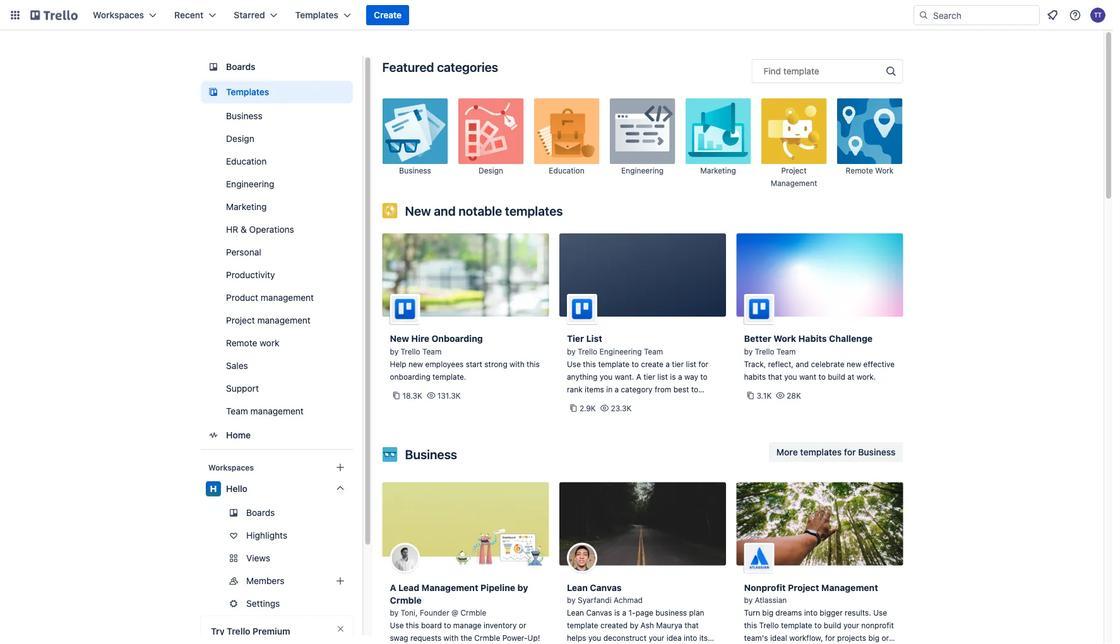 Task type: describe. For each thing, give the bounding box(es) containing it.
views
[[246, 554, 270, 564]]

0 vertical spatial templates
[[505, 203, 563, 218]]

team's
[[744, 634, 768, 643]]

better
[[744, 334, 772, 344]]

0 vertical spatial list
[[686, 360, 697, 369]]

3.1k
[[757, 392, 772, 400]]

this
[[591, 398, 606, 407]]

0 vertical spatial work
[[875, 166, 894, 175]]

toni,
[[401, 609, 418, 618]]

nonprofit
[[744, 583, 786, 593]]

with inside new hire onboarding by trello team help new employees start strong with this onboarding template.
[[510, 360, 525, 369]]

1 horizontal spatial education
[[549, 166, 585, 175]]

way
[[684, 373, 698, 381]]

0 vertical spatial crmble
[[390, 595, 422, 606]]

premium
[[252, 627, 290, 637]]

by inside tier list by trello engineering team use this template to create a tier list for anything you want. a tier list is a way to rank items in a category from best to worst. this could be: best nba players, goat'd pasta dishes, and tastiest fast food joints.
[[567, 347, 576, 356]]

design link for leftmost 'education' link
[[200, 129, 353, 149]]

2 vertical spatial crmble
[[474, 634, 500, 643]]

hello
[[226, 484, 247, 494]]

1 vertical spatial project
[[226, 315, 255, 326]]

syarfandi
[[578, 596, 612, 605]]

lean canvas by syarfandi achmad lean canvas is a 1-page business plan template created by ash maurya that helps you deconstruct your idea into i
[[567, 583, 708, 645]]

trello inside nonprofit project management by atlassian turn big dreams into bigger results. use this trello template to build your nonprofit team's ideal workflow, for projects big
[[759, 622, 779, 631]]

to inside nonprofit project management by atlassian turn big dreams into bigger results. use this trello template to build your nonprofit team's ideal workflow, for projects big
[[815, 622, 822, 631]]

starred
[[234, 10, 265, 20]]

board
[[421, 622, 442, 631]]

onboarding
[[432, 334, 483, 344]]

trello engineering team image
[[567, 294, 597, 325]]

to inside a lead management pipeline by crmble by toni, founder @ crmble use this board to manage inventory or swag requests with the crmble power-up!
[[444, 622, 451, 631]]

marketing icon image
[[685, 99, 751, 164]]

celebrate
[[811, 360, 845, 369]]

goat'd
[[567, 410, 594, 419]]

workspaces inside dropdown button
[[93, 10, 144, 20]]

dreams
[[776, 609, 802, 618]]

by right pipeline
[[518, 583, 528, 593]]

trello inside tier list by trello engineering team use this template to create a tier list for anything you want. a tier list is a way to rank items in a category from best to worst. this could be: best nba players, goat'd pasta dishes, and tastiest fast food joints.
[[578, 347, 597, 356]]

habits
[[744, 373, 766, 381]]

0 vertical spatial marketing
[[701, 166, 736, 175]]

new inside 'better work habits challenge by trello team track, reflect, and celebrate new effective habits that you want to build at work.'
[[847, 360, 862, 369]]

results.
[[845, 609, 871, 618]]

want
[[799, 373, 817, 381]]

h
[[210, 484, 217, 494]]

featured
[[382, 59, 434, 74]]

turn
[[744, 609, 760, 618]]

1-
[[629, 609, 636, 618]]

templates inside popup button
[[295, 10, 338, 20]]

a right in
[[615, 385, 619, 394]]

more templates for business button
[[769, 442, 903, 463]]

by left toni,
[[390, 609, 399, 618]]

sales link
[[200, 356, 353, 376]]

joints.
[[585, 423, 607, 432]]

forward image inside views link
[[350, 551, 365, 566]]

engineering link for marketing link related to hr & operations 'link' in the left top of the page
[[200, 174, 353, 194]]

team inside 'better work habits challenge by trello team track, reflect, and celebrate new effective habits that you want to build at work.'
[[777, 347, 796, 356]]

hire
[[411, 334, 429, 344]]

0 horizontal spatial big
[[762, 609, 774, 618]]

design icon image
[[458, 99, 524, 164]]

for inside tier list by trello engineering team use this template to create a tier list for anything you want. a tier list is a way to rank items in a category from best to worst. this could be: best nba players, goat'd pasta dishes, and tastiest fast food joints.
[[699, 360, 709, 369]]

from
[[655, 385, 671, 394]]

page
[[636, 609, 654, 618]]

0 horizontal spatial project management
[[226, 315, 310, 326]]

template inside nonprofit project management by atlassian turn big dreams into bigger results. use this trello template to build your nonprofit team's ideal workflow, for projects big
[[781, 622, 813, 631]]

requests
[[410, 634, 442, 643]]

project management icon image
[[761, 99, 827, 164]]

a right create
[[666, 360, 670, 369]]

product
[[226, 293, 258, 303]]

dishes,
[[618, 410, 643, 419]]

achmad
[[614, 596, 643, 605]]

to up players,
[[691, 385, 699, 394]]

terry turtle (terryturtle) image
[[1091, 8, 1106, 23]]

productivity
[[226, 270, 275, 280]]

1 vertical spatial remote
[[226, 338, 257, 349]]

this for atlassian
[[744, 622, 757, 631]]

by left syarfandi
[[567, 596, 576, 605]]

created
[[601, 622, 628, 631]]

to right way
[[701, 373, 708, 381]]

1 vertical spatial project management link
[[200, 311, 353, 331]]

0 vertical spatial project
[[781, 166, 807, 175]]

projects
[[837, 634, 866, 643]]

deconstruct
[[604, 634, 647, 643]]

use inside tier list by trello engineering team use this template to create a tier list for anything you want. a tier list is a way to rank items in a category from best to worst. this could be: best nba players, goat'd pasta dishes, and tastiest fast food joints.
[[567, 360, 581, 369]]

back to home image
[[30, 5, 78, 25]]

highlights
[[246, 531, 287, 541]]

trello right try
[[227, 627, 250, 637]]

1 horizontal spatial design
[[479, 166, 503, 175]]

business inside button
[[858, 447, 896, 458]]

131.3k
[[437, 392, 461, 400]]

1 vertical spatial workspaces
[[208, 464, 254, 472]]

employees
[[425, 360, 464, 369]]

nonprofit project management by atlassian turn big dreams into bigger results. use this trello template to build your nonprofit team's ideal workflow, for projects big 
[[744, 583, 894, 645]]

power-
[[502, 634, 528, 643]]

more
[[777, 447, 798, 458]]

boards link for home
[[200, 56, 353, 78]]

home
[[226, 430, 250, 441]]

by inside new hire onboarding by trello team help new employees start strong with this onboarding template.
[[390, 347, 399, 356]]

a left way
[[678, 373, 682, 381]]

education icon image
[[534, 99, 600, 164]]

home link
[[200, 424, 353, 447]]

ideal
[[770, 634, 787, 643]]

atlassian
[[755, 596, 787, 605]]

engineering icon image
[[610, 99, 675, 164]]

your inside nonprofit project management by atlassian turn big dreams into bigger results. use this trello template to build your nonprofit team's ideal workflow, for projects big
[[844, 622, 859, 631]]

pasta
[[596, 410, 616, 419]]

trello inside 'better work habits challenge by trello team track, reflect, and celebrate new effective habits that you want to build at work.'
[[755, 347, 775, 356]]

1 horizontal spatial education link
[[534, 99, 600, 189]]

1 vertical spatial remote work
[[226, 338, 279, 349]]

0 vertical spatial best
[[674, 385, 689, 394]]

template board image
[[206, 85, 221, 100]]

0 vertical spatial project management link
[[761, 99, 827, 189]]

primary element
[[0, 0, 1113, 30]]

a lead management pipeline by crmble by toni, founder @ crmble use this board to manage inventory or swag requests with the crmble power-up!
[[390, 583, 540, 643]]

new and notable templates
[[405, 203, 563, 218]]

hr & operations link
[[200, 220, 353, 240]]

1 vertical spatial templates
[[226, 87, 269, 97]]

and inside tier list by trello engineering team use this template to create a tier list for anything you want. a tier list is a way to rank items in a category from best to worst. this could be: best nba players, goat'd pasta dishes, and tastiest fast food joints.
[[646, 410, 659, 419]]

2.9k
[[580, 404, 596, 413]]

templates link
[[200, 81, 353, 104]]

0 horizontal spatial work
[[259, 338, 279, 349]]

1 horizontal spatial tier
[[672, 360, 684, 369]]

highlights link
[[200, 526, 353, 546]]

better work habits challenge by trello team track, reflect, and celebrate new effective habits that you want to build at work.
[[744, 334, 895, 381]]

marketing link for hr & operations 'link' in the left top of the page
[[200, 197, 353, 217]]

remote work icon image
[[837, 99, 903, 164]]

create a workspace image
[[332, 460, 348, 476]]

0 vertical spatial remote work
[[846, 166, 894, 175]]

list
[[586, 334, 602, 344]]

nonprofit
[[862, 622, 894, 631]]

founder
[[420, 609, 449, 618]]

this for by
[[406, 622, 419, 631]]

at
[[848, 373, 855, 381]]

build inside 'better work habits challenge by trello team track, reflect, and celebrate new effective habits that you want to build at work.'
[[828, 373, 846, 381]]

search image
[[919, 10, 929, 20]]

inventory
[[484, 622, 517, 631]]

2 lean from the top
[[567, 609, 584, 618]]

0 horizontal spatial education
[[226, 156, 266, 167]]

work
[[774, 334, 796, 344]]

workflow,
[[789, 634, 823, 643]]

start
[[466, 360, 482, 369]]

1 vertical spatial crmble
[[461, 609, 487, 618]]

try
[[211, 627, 224, 637]]

track,
[[744, 360, 766, 369]]

28k
[[787, 392, 801, 400]]

this for trello
[[527, 360, 540, 369]]

and inside 'better work habits challenge by trello team track, reflect, and celebrate new effective habits that you want to build at work.'
[[796, 360, 809, 369]]

for inside nonprofit project management by atlassian turn big dreams into bigger results. use this trello template to build your nonprofit team's ideal workflow, for projects big
[[825, 634, 835, 643]]

@
[[452, 609, 459, 618]]

want.
[[615, 373, 634, 381]]

template inside 'field'
[[784, 66, 819, 76]]

a inside a lead management pipeline by crmble by toni, founder @ crmble use this board to manage inventory or swag requests with the crmble power-up!
[[390, 583, 396, 593]]

manage
[[453, 622, 482, 631]]

0 horizontal spatial list
[[658, 373, 668, 381]]

could
[[608, 398, 628, 407]]

design link for the rightmost 'education' link
[[458, 99, 524, 189]]

categories
[[437, 59, 498, 74]]

featured categories
[[382, 59, 498, 74]]

team inside tier list by trello engineering team use this template to create a tier list for anything you want. a tier list is a way to rank items in a category from best to worst. this could be: best nba players, goat'd pasta dishes, and tastiest fast food joints.
[[644, 347, 663, 356]]

your inside lean canvas by syarfandi achmad lean canvas is a 1-page business plan template created by ash maurya that helps you deconstruct your idea into i
[[649, 634, 665, 643]]

hr
[[226, 224, 238, 235]]

a inside tier list by trello engineering team use this template to create a tier list for anything you want. a tier list is a way to rank items in a category from best to worst. this could be: best nba players, goat'd pasta dishes, and tastiest fast food joints.
[[636, 373, 641, 381]]

engineering link for marketing link associated with top project management link
[[610, 99, 675, 189]]

forward image
[[350, 597, 365, 612]]

template inside tier list by trello engineering team use this template to create a tier list for anything you want. a tier list is a way to rank items in a category from best to worst. this could be: best nba players, goat'd pasta dishes, and tastiest fast food joints.
[[598, 360, 630, 369]]

anything
[[567, 373, 598, 381]]

0 horizontal spatial and
[[434, 203, 456, 218]]

you inside lean canvas by syarfandi achmad lean canvas is a 1-page business plan template created by ash maurya that helps you deconstruct your idea into i
[[589, 634, 601, 643]]

1 vertical spatial engineering
[[226, 179, 274, 189]]

0 horizontal spatial tier
[[644, 373, 655, 381]]



Task type: vqa. For each thing, say whether or not it's contained in the screenshot.
Color: Bold Lime, Title: None 'image'
no



Task type: locate. For each thing, give the bounding box(es) containing it.
team down work
[[777, 347, 796, 356]]

0 vertical spatial marketing link
[[685, 99, 751, 189]]

in
[[606, 385, 613, 394]]

0 vertical spatial big
[[762, 609, 774, 618]]

project up dreams
[[788, 583, 819, 593]]

views link
[[200, 549, 365, 569]]

1 horizontal spatial templates
[[295, 10, 338, 20]]

1 horizontal spatial management
[[822, 583, 878, 593]]

boards for views
[[246, 508, 275, 518]]

1 horizontal spatial new
[[847, 360, 862, 369]]

helps
[[567, 634, 586, 643]]

lead
[[399, 583, 419, 593]]

2 horizontal spatial and
[[796, 360, 809, 369]]

1 vertical spatial build
[[824, 622, 842, 631]]

create
[[374, 10, 402, 20]]

this right strong on the bottom of the page
[[527, 360, 540, 369]]

you up in
[[600, 373, 613, 381]]

players,
[[679, 398, 707, 407]]

try trello premium
[[211, 627, 290, 637]]

maurya
[[656, 622, 683, 631]]

1 horizontal spatial templates
[[800, 447, 842, 458]]

2 new from the left
[[847, 360, 862, 369]]

0 horizontal spatial management
[[422, 583, 478, 593]]

best right be:
[[644, 398, 659, 407]]

a left lead
[[390, 583, 396, 593]]

remote down remote work icon
[[846, 166, 873, 175]]

items
[[585, 385, 604, 394]]

is up from
[[670, 373, 676, 381]]

engineering up want.
[[600, 347, 642, 356]]

2 trello team image from the left
[[744, 294, 775, 325]]

0 horizontal spatial trello team image
[[390, 294, 420, 325]]

team inside new hire onboarding by trello team help new employees start strong with this onboarding template.
[[422, 347, 442, 356]]

template inside lean canvas by syarfandi achmad lean canvas is a 1-page business plan template created by ash maurya that helps you deconstruct your idea into i
[[567, 622, 598, 631]]

build left the at
[[828, 373, 846, 381]]

project down product
[[226, 315, 255, 326]]

2 vertical spatial use
[[390, 622, 404, 631]]

marketing link
[[685, 99, 751, 189], [200, 197, 353, 217]]

list up way
[[686, 360, 697, 369]]

1 vertical spatial canvas
[[586, 609, 612, 618]]

1 forward image from the top
[[350, 551, 365, 566]]

create
[[641, 360, 664, 369]]

1 boards link from the top
[[200, 56, 353, 78]]

and left notable
[[434, 203, 456, 218]]

reflect,
[[768, 360, 794, 369]]

list
[[686, 360, 697, 369], [658, 373, 668, 381]]

board image
[[206, 59, 221, 75]]

tier right create
[[672, 360, 684, 369]]

by up help
[[390, 347, 399, 356]]

a left 1-
[[622, 609, 627, 618]]

use for a lead management pipeline by crmble
[[390, 622, 404, 631]]

use for nonprofit project management
[[873, 609, 887, 618]]

sales
[[226, 361, 248, 371]]

to right 'board'
[[444, 622, 451, 631]]

0 vertical spatial remote
[[846, 166, 873, 175]]

1 horizontal spatial that
[[768, 373, 782, 381]]

Find template field
[[752, 59, 903, 83]]

0 horizontal spatial into
[[684, 634, 697, 643]]

1 trello team image from the left
[[390, 294, 420, 325]]

with left the
[[444, 634, 459, 643]]

crmble down inventory
[[474, 634, 500, 643]]

trello down better
[[755, 347, 775, 356]]

Search field
[[929, 6, 1039, 25]]

you right helps
[[589, 634, 601, 643]]

0 horizontal spatial with
[[444, 634, 459, 643]]

project management down project management icon
[[771, 166, 817, 188]]

habits
[[799, 334, 827, 344]]

into inside nonprofit project management by atlassian turn big dreams into bigger results. use this trello template to build your nonprofit team's ideal workflow, for projects big
[[804, 609, 818, 618]]

boards
[[226, 62, 255, 72], [246, 508, 275, 518]]

use inside a lead management pipeline by crmble by toni, founder @ crmble use this board to manage inventory or swag requests with the crmble power-up!
[[390, 622, 404, 631]]

by down 1-
[[630, 622, 639, 631]]

0 horizontal spatial design link
[[200, 129, 353, 149]]

business link for the rightmost 'education' link
[[382, 99, 448, 189]]

best
[[674, 385, 689, 394], [644, 398, 659, 407]]

2 management from the left
[[822, 583, 878, 593]]

by
[[390, 347, 399, 356], [567, 347, 576, 356], [744, 347, 753, 356], [518, 583, 528, 593], [567, 596, 576, 605], [744, 596, 753, 605], [390, 609, 399, 618], [630, 622, 639, 631]]

1 vertical spatial that
[[685, 622, 699, 631]]

a up category
[[636, 373, 641, 381]]

business link for leftmost 'education' link
[[200, 106, 353, 126]]

be:
[[630, 398, 641, 407]]

into left bigger
[[804, 609, 818, 618]]

1 horizontal spatial for
[[825, 634, 835, 643]]

more templates for business
[[777, 447, 896, 458]]

food
[[567, 423, 583, 432]]

build inside nonprofit project management by atlassian turn big dreams into bigger results. use this trello template to build your nonprofit team's ideal workflow, for projects big
[[824, 622, 842, 631]]

marketing up &
[[226, 202, 266, 212]]

by up track,
[[744, 347, 753, 356]]

0 horizontal spatial is
[[614, 609, 620, 618]]

to up workflow,
[[815, 622, 822, 631]]

by down "tier"
[[567, 347, 576, 356]]

&
[[240, 224, 246, 235]]

1 horizontal spatial remote work
[[846, 166, 894, 175]]

that
[[768, 373, 782, 381], [685, 622, 699, 631]]

tier
[[672, 360, 684, 369], [644, 373, 655, 381]]

1 vertical spatial for
[[844, 447, 856, 458]]

management down support link
[[250, 406, 303, 417]]

to up want.
[[632, 360, 639, 369]]

management inside 'product management' link
[[260, 293, 314, 303]]

productivity link
[[200, 265, 353, 285]]

0 vertical spatial for
[[699, 360, 709, 369]]

for right more
[[844, 447, 856, 458]]

forward image right add icon
[[350, 574, 365, 589]]

boards link
[[200, 56, 353, 78], [200, 503, 353, 524]]

big down nonprofit
[[869, 634, 880, 643]]

templates right more
[[800, 447, 842, 458]]

0 vertical spatial engineering
[[621, 166, 664, 175]]

big down atlassian
[[762, 609, 774, 618]]

is inside lean canvas by syarfandi achmad lean canvas is a 1-page business plan template created by ash maurya that helps you deconstruct your idea into i
[[614, 609, 620, 618]]

for inside button
[[844, 447, 856, 458]]

management down 'product management' link
[[257, 315, 310, 326]]

engineering link
[[610, 99, 675, 189], [200, 174, 353, 194]]

this up anything
[[583, 360, 596, 369]]

team management link
[[200, 402, 353, 422]]

team
[[422, 347, 442, 356], [644, 347, 663, 356], [777, 347, 796, 356], [226, 406, 248, 417]]

workspaces button
[[85, 5, 164, 25]]

settings link
[[200, 594, 365, 614]]

you inside 'better work habits challenge by trello team track, reflect, and celebrate new effective habits that you want to build at work.'
[[784, 373, 797, 381]]

team down support
[[226, 406, 248, 417]]

engineering up &
[[226, 179, 274, 189]]

0 horizontal spatial engineering link
[[200, 174, 353, 194]]

0 vertical spatial with
[[510, 360, 525, 369]]

trello team image for new
[[390, 294, 420, 325]]

0 vertical spatial design
[[226, 134, 254, 144]]

new
[[409, 360, 423, 369], [847, 360, 862, 369]]

0 vertical spatial remote work link
[[837, 99, 903, 189]]

remote work up sales
[[226, 338, 279, 349]]

0 notifications image
[[1045, 8, 1060, 23]]

use up anything
[[567, 360, 581, 369]]

2 business icon image from the top
[[382, 447, 398, 463]]

marketing link for top project management link
[[685, 99, 751, 189]]

a inside lean canvas by syarfandi achmad lean canvas is a 1-page business plan template created by ash maurya that helps you deconstruct your idea into i
[[622, 609, 627, 618]]

new inside new hire onboarding by trello team help new employees start strong with this onboarding template.
[[390, 334, 409, 344]]

0 vertical spatial forward image
[[350, 551, 365, 566]]

1 vertical spatial business icon image
[[382, 447, 398, 463]]

and up want
[[796, 360, 809, 369]]

design down the templates link
[[226, 134, 254, 144]]

trello down list
[[578, 347, 597, 356]]

template
[[784, 66, 819, 76], [598, 360, 630, 369], [567, 622, 598, 631], [781, 622, 813, 631]]

product management link
[[200, 288, 353, 308]]

templates right notable
[[505, 203, 563, 218]]

crmble up manage
[[461, 609, 487, 618]]

1 vertical spatial boards
[[246, 508, 275, 518]]

team management
[[226, 406, 303, 417]]

open information menu image
[[1069, 9, 1082, 21]]

effective
[[864, 360, 895, 369]]

0 vertical spatial a
[[636, 373, 641, 381]]

1 vertical spatial design
[[479, 166, 503, 175]]

with
[[510, 360, 525, 369], [444, 634, 459, 643]]

2 boards link from the top
[[200, 503, 353, 524]]

is up created
[[614, 609, 620, 618]]

management for project
[[822, 583, 878, 593]]

management inside a lead management pipeline by crmble by toni, founder @ crmble use this board to manage inventory or swag requests with the crmble power-up!
[[422, 583, 478, 593]]

with inside a lead management pipeline by crmble by toni, founder @ crmble use this board to manage inventory or swag requests with the crmble power-up!
[[444, 634, 459, 643]]

1 horizontal spatial project management
[[771, 166, 817, 188]]

1 vertical spatial new
[[390, 334, 409, 344]]

lean
[[567, 583, 588, 593], [567, 609, 584, 618]]

0 horizontal spatial a
[[390, 583, 396, 593]]

1 vertical spatial project management
[[226, 315, 310, 326]]

1 vertical spatial boards link
[[200, 503, 353, 524]]

0 vertical spatial canvas
[[590, 583, 622, 593]]

operations
[[249, 224, 294, 235]]

use inside nonprofit project management by atlassian turn big dreams into bigger results. use this trello template to build your nonprofit team's ideal workflow, for projects big
[[873, 609, 887, 618]]

canvas
[[590, 583, 622, 593], [586, 609, 612, 618]]

for up players,
[[699, 360, 709, 369]]

design
[[226, 134, 254, 144], [479, 166, 503, 175]]

template.
[[433, 373, 466, 381]]

project inside nonprofit project management by atlassian turn big dreams into bigger results. use this trello template to build your nonprofit team's ideal workflow, for projects big
[[788, 583, 819, 593]]

this down toni,
[[406, 622, 419, 631]]

list up from
[[658, 373, 668, 381]]

your up the projects
[[844, 622, 859, 631]]

personal link
[[200, 242, 353, 263]]

create button
[[366, 5, 409, 25]]

1 vertical spatial list
[[658, 373, 668, 381]]

to down celebrate on the right bottom of page
[[819, 373, 826, 381]]

boards up highlights
[[246, 508, 275, 518]]

support link
[[200, 379, 353, 399]]

0 horizontal spatial remote work
[[226, 338, 279, 349]]

template up want.
[[598, 360, 630, 369]]

build
[[828, 373, 846, 381], [824, 622, 842, 631]]

this inside nonprofit project management by atlassian turn big dreams into bigger results. use this trello template to build your nonprofit team's ideal workflow, for projects big
[[744, 622, 757, 631]]

canvas up syarfandi
[[590, 583, 622, 593]]

notable
[[459, 203, 502, 218]]

team down hire
[[422, 347, 442, 356]]

work down remote work icon
[[875, 166, 894, 175]]

0 horizontal spatial that
[[685, 622, 699, 631]]

hr & operations
[[226, 224, 294, 235]]

work up sales link
[[259, 338, 279, 349]]

into inside lean canvas by syarfandi achmad lean canvas is a 1-page business plan template created by ash maurya that helps you deconstruct your idea into i
[[684, 634, 697, 643]]

1 vertical spatial use
[[873, 609, 887, 618]]

1 horizontal spatial big
[[869, 634, 880, 643]]

0 horizontal spatial best
[[644, 398, 659, 407]]

1 horizontal spatial engineering link
[[610, 99, 675, 189]]

1 horizontal spatial design link
[[458, 99, 524, 189]]

templates right template board image
[[226, 87, 269, 97]]

new up the at
[[847, 360, 862, 369]]

the
[[461, 634, 472, 643]]

toni, founder @ crmble image
[[390, 543, 420, 574]]

tastiest
[[661, 410, 687, 419]]

new hire onboarding by trello team help new employees start strong with this onboarding template.
[[390, 334, 540, 381]]

0 horizontal spatial remote work link
[[200, 333, 353, 354]]

1 lean from the top
[[567, 583, 588, 593]]

your down ash at the bottom
[[649, 634, 665, 643]]

management up @ at the bottom left
[[422, 583, 478, 593]]

1 vertical spatial tier
[[644, 373, 655, 381]]

management inside nonprofit project management by atlassian turn big dreams into bigger results. use this trello template to build your nonprofit team's ideal workflow, for projects big
[[822, 583, 878, 593]]

1 horizontal spatial and
[[646, 410, 659, 419]]

1 vertical spatial your
[[649, 634, 665, 643]]

1 horizontal spatial trello team image
[[744, 294, 775, 325]]

new left hire
[[390, 334, 409, 344]]

boards link for views
[[200, 503, 353, 524]]

challenge
[[829, 334, 873, 344]]

management down productivity link
[[260, 293, 314, 303]]

members
[[246, 576, 284, 587]]

1 vertical spatial best
[[644, 398, 659, 407]]

1 horizontal spatial use
[[567, 360, 581, 369]]

0 vertical spatial workspaces
[[93, 10, 144, 20]]

1 horizontal spatial remote
[[846, 166, 873, 175]]

1 vertical spatial is
[[614, 609, 620, 618]]

trello team image for better
[[744, 294, 775, 325]]

lean down syarfandi
[[567, 609, 584, 618]]

0 horizontal spatial design
[[226, 134, 254, 144]]

is inside tier list by trello engineering team use this template to create a tier list for anything you want. a tier list is a way to rank items in a category from best to worst. this could be: best nba players, goat'd pasta dishes, and tastiest fast food joints.
[[670, 373, 676, 381]]

1 vertical spatial forward image
[[350, 574, 365, 589]]

for left the projects
[[825, 634, 835, 643]]

1 horizontal spatial workspaces
[[208, 464, 254, 472]]

into right idea
[[684, 634, 697, 643]]

business
[[226, 111, 262, 121], [399, 166, 431, 175], [858, 447, 896, 458], [405, 447, 457, 462]]

1 horizontal spatial work
[[875, 166, 894, 175]]

with right strong on the bottom of the page
[[510, 360, 525, 369]]

marketing down "marketing icon"
[[701, 166, 736, 175]]

new left notable
[[405, 203, 431, 218]]

0 vertical spatial new
[[405, 203, 431, 218]]

1 new from the left
[[409, 360, 423, 369]]

forward image
[[350, 551, 365, 566], [350, 574, 365, 589]]

1 horizontal spatial list
[[686, 360, 697, 369]]

up!
[[528, 634, 540, 643]]

use up swag
[[390, 622, 404, 631]]

1 horizontal spatial into
[[804, 609, 818, 618]]

0 horizontal spatial marketing
[[226, 202, 266, 212]]

0 horizontal spatial templates
[[505, 203, 563, 218]]

this inside a lead management pipeline by crmble by toni, founder @ crmble use this board to manage inventory or swag requests with the crmble power-up!
[[406, 622, 419, 631]]

rank
[[567, 385, 583, 394]]

build down bigger
[[824, 622, 842, 631]]

canvas down syarfandi
[[586, 609, 612, 618]]

that inside lean canvas by syarfandi achmad lean canvas is a 1-page business plan template created by ash maurya that helps you deconstruct your idea into i
[[685, 622, 699, 631]]

this inside tier list by trello engineering team use this template to create a tier list for anything you want. a tier list is a way to rank items in a category from best to worst. this could be: best nba players, goat'd pasta dishes, and tastiest fast food joints.
[[583, 360, 596, 369]]

personal
[[226, 247, 261, 258]]

0 horizontal spatial new
[[409, 360, 423, 369]]

trello team image
[[390, 294, 420, 325], [744, 294, 775, 325]]

bigger
[[820, 609, 843, 618]]

2 horizontal spatial use
[[873, 609, 887, 618]]

atlassian image
[[744, 543, 775, 574]]

templates inside more templates for business button
[[800, 447, 842, 458]]

team inside "link"
[[226, 406, 248, 417]]

engineering inside tier list by trello engineering team use this template to create a tier list for anything you want. a tier list is a way to rank items in a category from best to worst. this could be: best nba players, goat'd pasta dishes, and tastiest fast food joints.
[[600, 347, 642, 356]]

boards right board 'icon'
[[226, 62, 255, 72]]

templates button
[[288, 5, 359, 25]]

templates right starred popup button
[[295, 10, 338, 20]]

1 vertical spatial and
[[796, 360, 809, 369]]

1 vertical spatial lean
[[567, 609, 584, 618]]

starred button
[[226, 5, 285, 25]]

business link
[[382, 99, 448, 189], [200, 106, 353, 126]]

boards link up the templates link
[[200, 56, 353, 78]]

0 vertical spatial is
[[670, 373, 676, 381]]

0 horizontal spatial templates
[[226, 87, 269, 97]]

0 horizontal spatial education link
[[200, 152, 353, 172]]

trello team image up better
[[744, 294, 775, 325]]

management for lead
[[422, 583, 478, 593]]

best down way
[[674, 385, 689, 394]]

you inside tier list by trello engineering team use this template to create a tier list for anything you want. a tier list is a way to rank items in a category from best to worst. this could be: best nba players, goat'd pasta dishes, and tastiest fast food joints.
[[600, 373, 613, 381]]

1 business icon image from the top
[[382, 99, 448, 164]]

is
[[670, 373, 676, 381], [614, 609, 620, 618]]

template down dreams
[[781, 622, 813, 631]]

business icon image
[[382, 99, 448, 164], [382, 447, 398, 463]]

to inside 'better work habits challenge by trello team track, reflect, and celebrate new effective habits that you want to build at work.'
[[819, 373, 826, 381]]

nba
[[661, 398, 677, 407]]

swag
[[390, 634, 408, 643]]

that down reflect, on the right bottom of the page
[[768, 373, 782, 381]]

add image
[[332, 574, 348, 589]]

that down 'plan'
[[685, 622, 699, 631]]

remote up sales
[[226, 338, 257, 349]]

remote
[[846, 166, 873, 175], [226, 338, 257, 349]]

0 vertical spatial project management
[[771, 166, 817, 188]]

new
[[405, 203, 431, 218], [390, 334, 409, 344]]

1 horizontal spatial marketing link
[[685, 99, 751, 189]]

design down design icon in the top of the page
[[479, 166, 503, 175]]

new for new hire onboarding by trello team help new employees start strong with this onboarding template.
[[390, 334, 409, 344]]

trello inside new hire onboarding by trello team help new employees start strong with this onboarding template.
[[401, 347, 420, 356]]

0 horizontal spatial workspaces
[[93, 10, 144, 20]]

use up nonprofit
[[873, 609, 887, 618]]

ash
[[641, 622, 654, 631]]

management down project management icon
[[771, 179, 817, 188]]

1 horizontal spatial your
[[844, 622, 859, 631]]

this down turn
[[744, 622, 757, 631]]

18.3k
[[403, 392, 422, 400]]

0 horizontal spatial business link
[[200, 106, 353, 126]]

syarfandi achmad image
[[567, 543, 597, 574]]

your
[[844, 622, 859, 631], [649, 634, 665, 643]]

project management down product management
[[226, 315, 310, 326]]

home image
[[206, 428, 221, 443]]

by inside 'better work habits challenge by trello team track, reflect, and celebrate new effective habits that you want to build at work.'
[[744, 347, 753, 356]]

strong
[[485, 360, 508, 369]]

2 vertical spatial and
[[646, 410, 659, 419]]

23.3k
[[611, 404, 632, 413]]

2 forward image from the top
[[350, 574, 365, 589]]

new inside new hire onboarding by trello team help new employees start strong with this onboarding template.
[[409, 360, 423, 369]]

design link
[[458, 99, 524, 189], [200, 129, 353, 149]]

this inside new hire onboarding by trello team help new employees start strong with this onboarding template.
[[527, 360, 540, 369]]

management
[[422, 583, 478, 593], [822, 583, 878, 593]]

0 horizontal spatial remote
[[226, 338, 257, 349]]

0 vertical spatial your
[[844, 622, 859, 631]]

that inside 'better work habits challenge by trello team track, reflect, and celebrate new effective habits that you want to build at work.'
[[768, 373, 782, 381]]

by inside nonprofit project management by atlassian turn big dreams into bigger results. use this trello template to build your nonprofit team's ideal workflow, for projects big
[[744, 596, 753, 605]]

management inside team management "link"
[[250, 406, 303, 417]]

1 management from the left
[[422, 583, 478, 593]]

new for new and notable templates
[[405, 203, 431, 218]]

templates
[[295, 10, 338, 20], [226, 87, 269, 97]]

template right find
[[784, 66, 819, 76]]

1 horizontal spatial a
[[636, 373, 641, 381]]

1 vertical spatial templates
[[800, 447, 842, 458]]

boards for home
[[226, 62, 255, 72]]

lean up syarfandi
[[567, 583, 588, 593]]

by up turn
[[744, 596, 753, 605]]

0 vertical spatial boards link
[[200, 56, 353, 78]]

boards link up 'highlights' link
[[200, 503, 353, 524]]

team up create
[[644, 347, 663, 356]]



